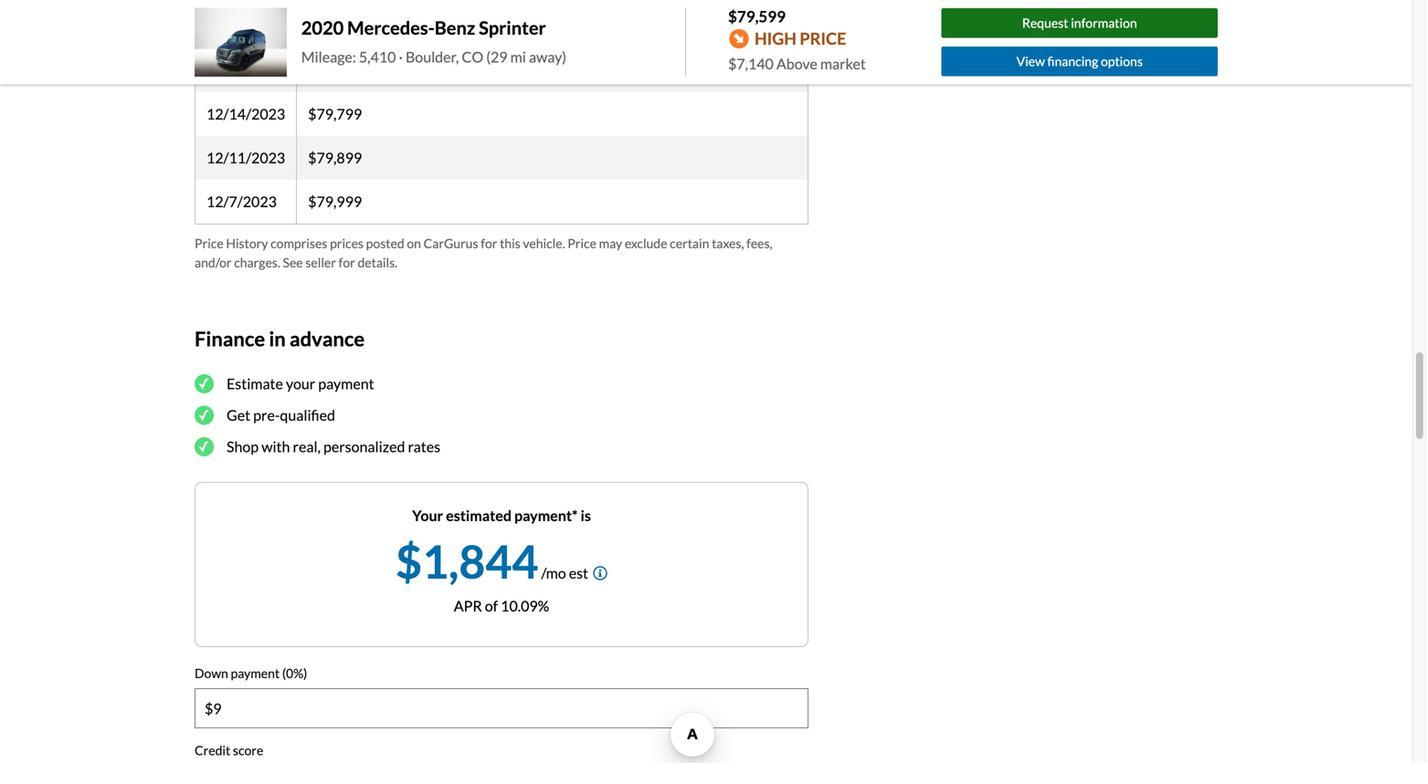 Task type: vqa. For each thing, say whether or not it's contained in the screenshot.
GOOD DEAL icon
no



Task type: describe. For each thing, give the bounding box(es) containing it.
cargurus
[[424, 236, 478, 251]]

$79,899
[[308, 149, 362, 167]]

$1,844
[[396, 534, 538, 589]]

2020 mercedes-benz sprinter mileage: 5,410 · boulder, co (29 mi away)
[[301, 17, 567, 66]]

price may exclude certain taxes, fees, and/or charges. see seller for details.
[[195, 236, 773, 270]]

financing
[[1048, 53, 1099, 69]]

your
[[412, 507, 443, 525]]

posted
[[366, 236, 404, 251]]

$79,699
[[308, 61, 362, 79]]

certain
[[670, 236, 709, 251]]

qualified
[[280, 406, 335, 424]]

12/7/2023
[[207, 193, 277, 211]]

view
[[1017, 53, 1045, 69]]

seller
[[306, 255, 336, 270]]

2020 mercedes-benz sprinter image
[[195, 8, 287, 77]]

in
[[269, 327, 286, 351]]

get pre-qualified
[[227, 406, 335, 424]]

options
[[1101, 53, 1143, 69]]

date
[[208, 16, 240, 34]]

real,
[[293, 438, 321, 456]]

credit
[[195, 743, 230, 759]]

this
[[500, 236, 521, 251]]

your estimated payment* is
[[412, 507, 591, 525]]

12/18/2023
[[207, 61, 285, 79]]

$79,799
[[308, 105, 362, 123]]

of
[[485, 597, 498, 615]]

request
[[1022, 15, 1069, 31]]

rates
[[408, 438, 441, 456]]

mi
[[510, 48, 526, 66]]

estimated
[[446, 507, 512, 525]]

down payment (0%)
[[195, 666, 307, 681]]

$79,599
[[728, 7, 786, 26]]

pre-
[[253, 406, 280, 424]]

price for price
[[310, 16, 343, 34]]

2020
[[301, 17, 344, 39]]

/mo
[[541, 565, 566, 582]]

mileage:
[[301, 48, 356, 66]]

view financing options
[[1017, 53, 1143, 69]]

comprises
[[271, 236, 327, 251]]

payment*
[[514, 507, 578, 525]]

price for price history comprises prices posted on cargurus for this vehicle.
[[195, 236, 224, 251]]

12/11/2023
[[207, 149, 285, 167]]

above
[[777, 55, 818, 73]]

shop with real, personalized rates
[[227, 438, 441, 456]]

credit score
[[195, 743, 263, 759]]

sprinter
[[479, 17, 546, 39]]

on
[[407, 236, 421, 251]]

$79,999
[[308, 193, 362, 211]]

·
[[399, 48, 403, 66]]

est
[[569, 565, 588, 582]]

apr of 10.09%
[[454, 597, 549, 615]]

finance in advance
[[195, 327, 365, 351]]

with
[[262, 438, 290, 456]]

mercedes-
[[347, 17, 435, 39]]

5,410
[[359, 48, 396, 66]]

(29
[[486, 48, 508, 66]]

12/14/2023
[[207, 105, 285, 123]]

0 vertical spatial for
[[481, 236, 497, 251]]

estimate your payment
[[227, 375, 374, 393]]

Down payment (0%) text field
[[196, 690, 808, 728]]

$1,844 /mo est
[[396, 534, 588, 589]]

down
[[195, 666, 228, 681]]



Task type: locate. For each thing, give the bounding box(es) containing it.
benz
[[435, 17, 475, 39]]

2 horizontal spatial price
[[568, 236, 597, 251]]

for
[[481, 236, 497, 251], [339, 255, 355, 270]]

payment right your on the left of the page
[[318, 375, 374, 393]]

view financing options button
[[942, 47, 1218, 76]]

price history comprises prices posted on cargurus for this vehicle.
[[195, 236, 565, 251]]

may
[[599, 236, 622, 251]]

payment
[[318, 375, 374, 393], [231, 666, 280, 681]]

vehicle.
[[523, 236, 565, 251]]

boulder,
[[406, 48, 459, 66]]

history
[[226, 236, 268, 251]]

for left this
[[481, 236, 497, 251]]

1 horizontal spatial for
[[481, 236, 497, 251]]

0 horizontal spatial for
[[339, 255, 355, 270]]

price up mileage:
[[310, 16, 343, 34]]

high
[[755, 29, 797, 49]]

payment left (0%)
[[231, 666, 280, 681]]

advance
[[290, 327, 365, 351]]

price left may
[[568, 236, 597, 251]]

your
[[286, 375, 315, 393]]

details.
[[358, 255, 398, 270]]

for down the prices
[[339, 255, 355, 270]]

0 horizontal spatial payment
[[231, 666, 280, 681]]

charges.
[[234, 255, 280, 270]]

taxes,
[[712, 236, 744, 251]]

estimate
[[227, 375, 283, 393]]

price up and/or
[[195, 236, 224, 251]]

0 horizontal spatial price
[[195, 236, 224, 251]]

10.09%
[[501, 597, 549, 615]]

and/or
[[195, 255, 232, 270]]

prices
[[330, 236, 364, 251]]

market
[[820, 55, 866, 73]]

see
[[283, 255, 303, 270]]

information
[[1071, 15, 1137, 31]]

$7,140 above market
[[728, 55, 866, 73]]

fees,
[[747, 236, 773, 251]]

high price
[[755, 29, 847, 49]]

is
[[581, 507, 591, 525]]

finance
[[195, 327, 265, 351]]

price
[[800, 29, 847, 49]]

1 vertical spatial payment
[[231, 666, 280, 681]]

price
[[310, 16, 343, 34], [195, 236, 224, 251], [568, 236, 597, 251]]

$7,140
[[728, 55, 774, 73]]

for inside price may exclude certain taxes, fees, and/or charges. see seller for details.
[[339, 255, 355, 270]]

co
[[462, 48, 484, 66]]

away)
[[529, 48, 567, 66]]

1 vertical spatial for
[[339, 255, 355, 270]]

score
[[233, 743, 263, 759]]

personalized
[[323, 438, 405, 456]]

info circle image
[[593, 566, 608, 581]]

price for price may exclude certain taxes, fees, and/or charges. see seller for details.
[[568, 236, 597, 251]]

(0%)
[[282, 666, 307, 681]]

request information button
[[942, 8, 1218, 38]]

1 horizontal spatial payment
[[318, 375, 374, 393]]

1 horizontal spatial price
[[310, 16, 343, 34]]

price inside price may exclude certain taxes, fees, and/or charges. see seller for details.
[[568, 236, 597, 251]]

0 vertical spatial payment
[[318, 375, 374, 393]]

shop
[[227, 438, 259, 456]]

request information
[[1022, 15, 1137, 31]]

apr
[[454, 597, 482, 615]]

get
[[227, 406, 250, 424]]

exclude
[[625, 236, 668, 251]]



